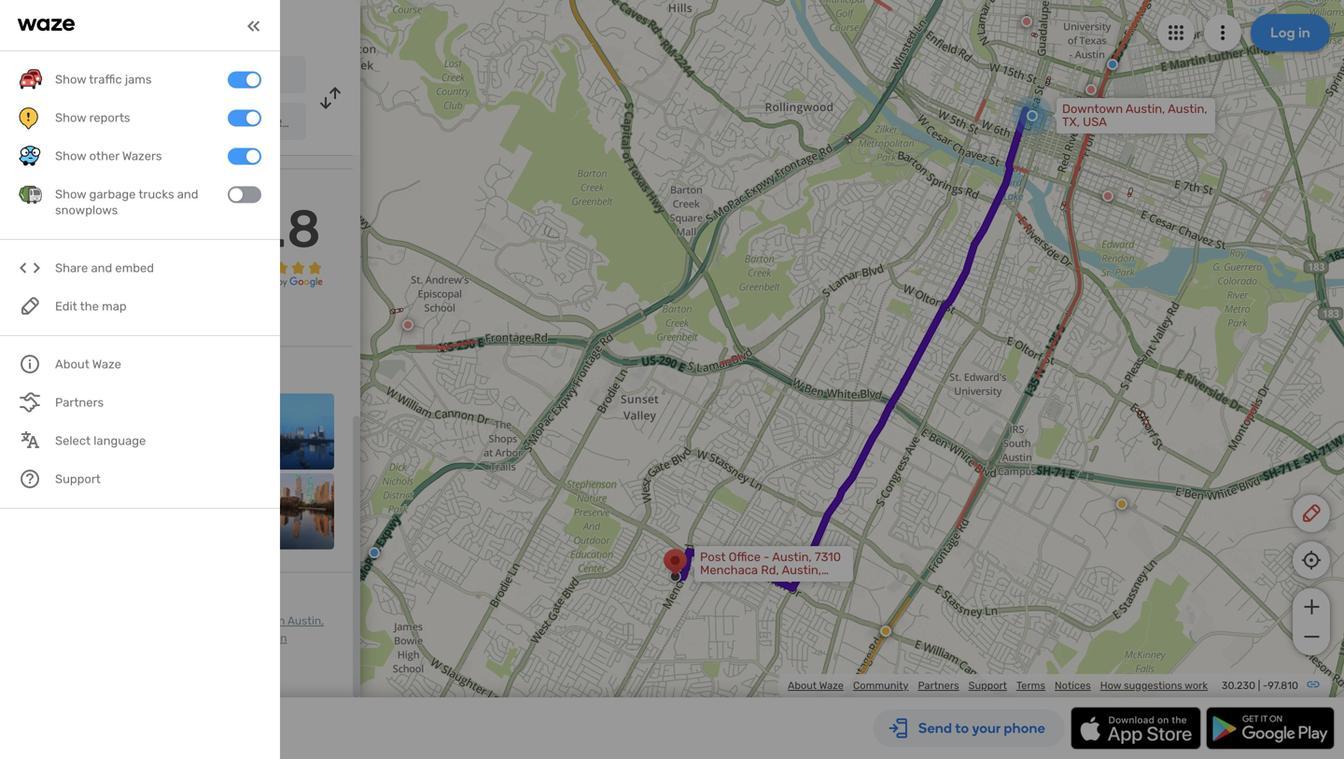 Task type: describe. For each thing, give the bounding box(es) containing it.
pencil image
[[1301, 502, 1323, 525]]

photos
[[30, 366, 73, 382]]

current location image
[[19, 64, 41, 86]]

how suggestions work link
[[1101, 679, 1208, 692]]

embed
[[115, 261, 154, 275]]

austin inside downtown austin, austin address
[[253, 632, 287, 645]]

austin, inside downtown austin, austin driving directions
[[288, 615, 324, 628]]

downtown for downtown austin, austin, tx, usa
[[1063, 102, 1124, 116]]

about waze link
[[788, 679, 844, 692]]

4.8
[[240, 198, 321, 260]]

directions inside downtown austin, austin driving directions
[[94, 632, 146, 645]]

austin inside downtown austin, austin driving directions
[[19, 632, 52, 645]]

location image
[[19, 110, 41, 133]]

|
[[1259, 679, 1261, 692]]

downtown austin austin, tx, usa
[[68, 69, 263, 84]]

usa for austin,
[[1083, 115, 1108, 129]]

partners link
[[918, 679, 960, 692]]

share and embed
[[55, 261, 154, 275]]

zoom out image
[[1300, 626, 1324, 648]]

downtown for downtown austin, austin address
[[156, 632, 212, 645]]

post office - austin button
[[54, 103, 306, 140]]

austin, inside the downtown austin austin, tx, usa
[[182, 70, 219, 83]]

tx, for austin,
[[1063, 115, 1081, 129]]

7310
[[815, 550, 841, 565]]

terms
[[1017, 679, 1046, 692]]

image 5 of downtown austin, austin image
[[19, 474, 95, 550]]

8
[[19, 366, 27, 382]]

support
[[969, 679, 1008, 692]]

waze
[[820, 679, 844, 692]]

review
[[19, 184, 62, 199]]

link image
[[1307, 677, 1321, 692]]

post for post office - austin, 7310 menchaca rd, austin, texas, united states
[[700, 550, 726, 565]]

image 7 of downtown austin, austin image
[[178, 474, 254, 550]]

united
[[738, 576, 776, 591]]

1
[[19, 268, 24, 284]]

- for austin,
[[764, 550, 770, 565]]

and
[[91, 261, 112, 275]]

code image
[[19, 257, 42, 280]]

community link
[[854, 679, 909, 692]]

downtown for downtown austin, austin driving directions
[[229, 615, 285, 628]]

post for post office - austin
[[68, 115, 96, 131]]

zoom in image
[[1300, 596, 1324, 618]]

- for 97.810
[[1264, 679, 1268, 692]]

usa for austin
[[241, 70, 263, 83]]

post office - austin
[[68, 115, 185, 131]]

downtown austin, austin address
[[19, 632, 287, 662]]

post office - austin, 7310 menchaca rd, austin, texas, united states
[[700, 550, 841, 591]]

- for austin
[[137, 115, 143, 131]]

reviews
[[55, 314, 102, 329]]

terms link
[[1017, 679, 1046, 692]]

rd,
[[761, 563, 780, 578]]

4 3 2 1
[[19, 223, 27, 284]]



Task type: vqa. For each thing, say whether or not it's contained in the screenshot.
the bottommost police image
no



Task type: locate. For each thing, give the bounding box(es) containing it.
30.230 | -97.810
[[1222, 679, 1299, 692]]

2
[[19, 253, 26, 269]]

1 horizontal spatial -
[[764, 550, 770, 565]]

partners
[[918, 679, 960, 692]]

about
[[788, 679, 817, 692]]

support link
[[969, 679, 1008, 692]]

- down the downtown austin austin, tx, usa
[[137, 115, 143, 131]]

office inside 'post office - austin, 7310 menchaca rd, austin, texas, united states'
[[729, 550, 761, 565]]

-
[[137, 115, 143, 131], [764, 550, 770, 565], [1264, 679, 1268, 692]]

1 vertical spatial usa
[[1083, 115, 1108, 129]]

downtown austin, austin address link
[[19, 632, 287, 662]]

2 vertical spatial -
[[1264, 679, 1268, 692]]

downtown austin, austin, tx, usa
[[1063, 102, 1208, 129]]

1 vertical spatial tx,
[[1063, 115, 1081, 129]]

- up united
[[764, 550, 770, 565]]

- inside button
[[137, 115, 143, 131]]

1 horizontal spatial office
[[729, 550, 761, 565]]

image 6 of downtown austin, austin image
[[99, 474, 175, 550]]

0 horizontal spatial usa
[[241, 70, 263, 83]]

summary
[[65, 184, 122, 199]]

office left rd,
[[729, 550, 761, 565]]

1 horizontal spatial post
[[700, 550, 726, 565]]

0 vertical spatial directions
[[171, 15, 249, 35]]

states
[[779, 576, 816, 591]]

austin, inside downtown austin, austin address
[[214, 632, 251, 645]]

0 horizontal spatial -
[[137, 115, 143, 131]]

tx, for austin
[[221, 70, 238, 83]]

0 vertical spatial usa
[[241, 70, 263, 83]]

austin,
[[182, 70, 219, 83], [1126, 102, 1166, 116], [1168, 102, 1208, 116], [773, 550, 812, 565], [782, 563, 822, 578], [288, 615, 324, 628], [214, 632, 251, 645]]

1 vertical spatial post
[[700, 550, 726, 565]]

driving directions
[[112, 15, 249, 35]]

driving
[[55, 632, 91, 645]]

1 vertical spatial directions
[[94, 632, 146, 645]]

downtown austin, austin driving directions
[[19, 615, 324, 645]]

image 2 of downtown austin, austin image
[[99, 394, 175, 470]]

show
[[19, 314, 52, 329]]

driving
[[112, 15, 168, 35]]

0 vertical spatial post
[[68, 115, 96, 131]]

review summary
[[19, 184, 122, 199]]

community
[[854, 679, 909, 692]]

about waze community partners support terms notices how suggestions work
[[788, 679, 1208, 692]]

- right |
[[1264, 679, 1268, 692]]

downtown inside downtown austin, austin address
[[156, 632, 212, 645]]

0 horizontal spatial office
[[99, 115, 134, 131]]

post inside button
[[68, 115, 96, 131]]

address
[[19, 649, 60, 662]]

office for austin,
[[729, 550, 761, 565]]

post
[[68, 115, 96, 131], [700, 550, 726, 565]]

texas,
[[700, 576, 735, 591]]

0 vertical spatial -
[[137, 115, 143, 131]]

work
[[1185, 679, 1208, 692]]

downtown inside downtown austin, austin driving directions
[[229, 615, 285, 628]]

menchaca
[[700, 563, 758, 578]]

- inside 'post office - austin, 7310 menchaca rd, austin, texas, united states'
[[764, 550, 770, 565]]

tx, inside downtown austin, austin, tx, usa
[[1063, 115, 1081, 129]]

austin
[[136, 69, 176, 84], [146, 115, 185, 131], [19, 632, 52, 645], [253, 632, 287, 645]]

1 horizontal spatial usa
[[1083, 115, 1108, 129]]

suggestions
[[1124, 679, 1183, 692]]

directions right driving
[[94, 632, 146, 645]]

directions
[[171, 15, 249, 35], [94, 632, 146, 645]]

usa
[[241, 70, 263, 83], [1083, 115, 1108, 129]]

how
[[1101, 679, 1122, 692]]

directions up the downtown austin austin, tx, usa
[[171, 15, 249, 35]]

notices
[[1055, 679, 1092, 692]]

1 vertical spatial office
[[729, 550, 761, 565]]

1 horizontal spatial tx,
[[1063, 115, 1081, 129]]

0 horizontal spatial tx,
[[221, 70, 238, 83]]

austin inside button
[[146, 115, 185, 131]]

3
[[19, 238, 27, 254]]

tx,
[[221, 70, 238, 83], [1063, 115, 1081, 129]]

office
[[99, 115, 134, 131], [729, 550, 761, 565]]

0 vertical spatial office
[[99, 115, 134, 131]]

tx, inside the downtown austin austin, tx, usa
[[221, 70, 238, 83]]

share
[[55, 261, 88, 275]]

2 horizontal spatial -
[[1264, 679, 1268, 692]]

0 horizontal spatial post
[[68, 115, 96, 131]]

image 8 of downtown austin, austin image
[[258, 474, 334, 550]]

office inside button
[[99, 115, 134, 131]]

1 vertical spatial -
[[764, 550, 770, 565]]

downtown for downtown austin austin, tx, usa
[[68, 69, 134, 84]]

show reviews
[[19, 314, 102, 329]]

image 4 of downtown austin, austin image
[[258, 394, 334, 470]]

post inside 'post office - austin, 7310 menchaca rd, austin, texas, united states'
[[700, 550, 726, 565]]

1 horizontal spatial directions
[[171, 15, 249, 35]]

0 vertical spatial tx,
[[221, 70, 238, 83]]

post up texas,
[[700, 550, 726, 565]]

30.230
[[1222, 679, 1256, 692]]

8 photos
[[19, 366, 73, 382]]

97.810
[[1268, 679, 1299, 692]]

image 1 of downtown austin, austin image
[[19, 394, 95, 470]]

downtown inside downtown austin, austin, tx, usa
[[1063, 102, 1124, 116]]

post right location icon
[[68, 115, 96, 131]]

4
[[19, 223, 27, 239]]

share and embed link
[[19, 249, 261, 288]]

usa inside the downtown austin austin, tx, usa
[[241, 70, 263, 83]]

usa inside downtown austin, austin, tx, usa
[[1083, 115, 1108, 129]]

office down the downtown austin austin, tx, usa
[[99, 115, 134, 131]]

downtown
[[68, 69, 134, 84], [1063, 102, 1124, 116], [229, 615, 285, 628], [156, 632, 212, 645]]

downtown austin, austin driving directions link
[[19, 615, 324, 645]]

0 horizontal spatial directions
[[94, 632, 146, 645]]

notices link
[[1055, 679, 1092, 692]]

office for austin
[[99, 115, 134, 131]]



